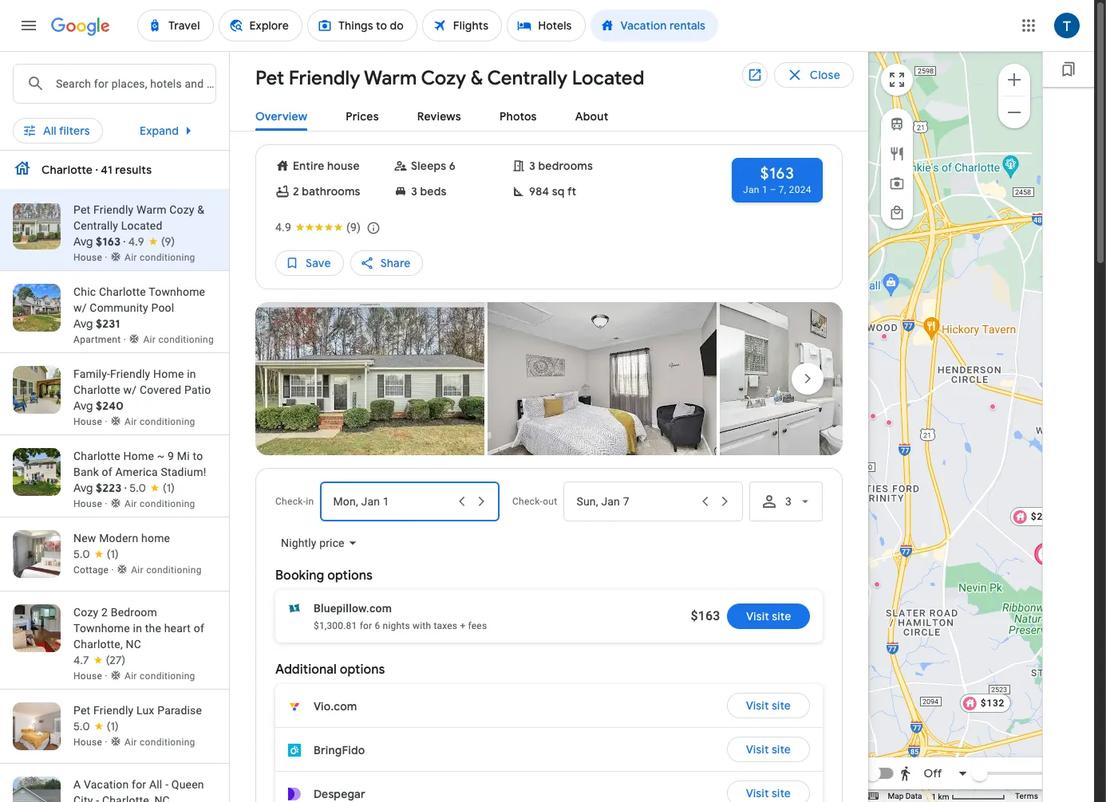 Task type: describe. For each thing, give the bounding box(es) containing it.
0 vertical spatial 5.0
[[129, 481, 146, 496]]

(9) for left 4.9 out of 5 stars from 9 reviews image
[[161, 235, 175, 249]]

out
[[543, 496, 557, 508]]

1
[[932, 793, 936, 802]]

3 for 3 bedrooms
[[529, 159, 536, 173]]

despegar
[[314, 788, 365, 802]]

3 list item from the left
[[720, 302, 949, 460]]

close button
[[774, 62, 854, 88]]

visit site button for vio.com
[[727, 694, 810, 719]]

paradise
[[157, 705, 202, 717]]

about
[[575, 109, 608, 124]]

(1) down stadium!
[[163, 481, 175, 496]]

data
[[906, 793, 922, 801]]

visit site for vio.com
[[746, 699, 791, 713]]

air conditioning for family-friendly home in charlotte w/ covered patio
[[125, 417, 195, 428]]

~
[[157, 450, 165, 463]]

guest rating
[[374, 119, 440, 133]]

site for despegar
[[772, 787, 791, 801]]

centrally for pet friendly warm cozy & centrally located avg $163 ·
[[73, 219, 118, 232]]

pet for pet friendly warm cozy & centrally located
[[255, 66, 284, 90]]

$163 jan 1 – 7, 2024
[[743, 164, 812, 196]]

clear image
[[271, 73, 290, 92]]

share button
[[350, 244, 423, 283]]

ft
[[567, 184, 576, 199]]

mi
[[177, 450, 190, 463]]

america
[[115, 466, 158, 479]]

3 button
[[749, 482, 823, 522]]

entire
[[293, 159, 324, 173]]

2 list item from the left
[[488, 302, 717, 460]]

booking
[[275, 568, 324, 584]]

charlotte inside charlotte home ~ 9 mi to bank of america stadium! avg $223 ·
[[73, 450, 120, 463]]

filters for all filters (1)
[[59, 119, 90, 133]]

open in new tab image
[[747, 67, 763, 83]]

3 house · from the top
[[73, 499, 110, 510]]

overview tab
[[255, 103, 307, 131]]

0 horizontal spatial -
[[96, 795, 99, 803]]

by
[[737, 119, 750, 133]]

(27)
[[106, 654, 126, 668]]

visit for bringfido
[[746, 743, 769, 757]]

conditioning for chic charlotte townhome w/ community pool
[[158, 334, 214, 346]]

conditioning for family-friendly home in charlotte w/ covered patio
[[140, 417, 195, 428]]

sort
[[712, 119, 735, 133]]

check-in
[[275, 496, 314, 508]]

taxes
[[434, 621, 457, 632]]

warm for pet friendly warm cozy & centrally located
[[364, 66, 417, 90]]

keyboard shortcuts image
[[867, 793, 878, 801]]

km
[[938, 793, 949, 802]]

Check-out text field
[[577, 483, 695, 521]]

bluepillow.com
[[314, 603, 392, 615]]

in inside cozy 2 bedroom townhome in the heart of charlotte, nc
[[133, 623, 142, 635]]

air down pet friendly warm cozy & centrally located avg $163 ·
[[125, 252, 137, 263]]

pet friendly warm cozy & centrally located heading
[[243, 64, 644, 91]]

Search for places, hotels and more text field
[[55, 65, 215, 103]]

conditioning down stadium!
[[140, 499, 195, 510]]

0 vertical spatial -
[[165, 779, 169, 792]]

located for pet friendly warm cozy & centrally located avg $163 ·
[[121, 219, 162, 232]]

terms
[[1015, 793, 1038, 801]]

$240
[[96, 399, 124, 413]]

w/ inside family-friendly home in charlotte w/ covered patio avg $240
[[123, 384, 137, 397]]

the
[[145, 623, 161, 635]]

conditioning for pet friendly lux paradise
[[140, 737, 195, 749]]

all filters
[[43, 124, 90, 138]]

for for vacation
[[132, 779, 146, 792]]

house · for cozy 2 bedroom townhome in the heart of charlotte, nc
[[73, 671, 110, 682]]

site for vio.com
[[772, 699, 791, 713]]

additional options
[[275, 662, 385, 678]]

1 km button
[[927, 792, 1010, 803]]

rooms button
[[474, 113, 564, 139]]

with
[[413, 621, 431, 632]]

beds
[[420, 184, 447, 199]]

cozy for pet friendly warm cozy & centrally located avg $163 ·
[[169, 204, 194, 216]]

all filters (1)
[[43, 119, 105, 133]]

all inside the a vacation for all - queen city - charlotte, nc
[[149, 779, 162, 792]]

5.0 for modern
[[73, 547, 90, 562]]

nc for -
[[154, 795, 170, 803]]

patio
[[184, 384, 211, 397]]

rating
[[409, 119, 440, 133]]

close
[[810, 68, 840, 82]]

off
[[924, 767, 942, 781]]

off button
[[895, 755, 973, 793]]

bedroom
[[111, 607, 157, 619]]

friendly for pet friendly lux paradise
[[93, 705, 134, 717]]

new modern home
[[73, 532, 170, 545]]

nightly price button
[[268, 525, 370, 563]]

city
[[73, 795, 93, 803]]

Check-out text field
[[513, 63, 645, 100]]

air conditioning for new modern home
[[131, 565, 202, 576]]

modern
[[99, 532, 138, 545]]

house · for family-friendly home in charlotte w/ covered patio
[[73, 417, 110, 428]]

bank
[[73, 466, 99, 479]]

0 vertical spatial 5 out of 5 stars from 1 reviews image
[[129, 480, 175, 496]]

cozy 2 bedroom townhome in the heart of charlotte, nc
[[73, 607, 204, 651]]

townhome inside cozy 2 bedroom townhome in the heart of charlotte, nc
[[73, 623, 130, 635]]

home inside family-friendly home in charlotte w/ covered patio avg $240
[[153, 368, 184, 381]]

avg inside chic charlotte townhome w/ community pool avg $231
[[73, 317, 93, 331]]

view larger map image
[[887, 70, 907, 89]]

photo 1 image
[[255, 302, 484, 456]]

nc for in
[[126, 638, 141, 651]]

photos
[[500, 109, 537, 124]]

$163 inside pet friendly warm cozy & centrally located avg $163 ·
[[96, 235, 121, 249]]

sort by
[[712, 119, 750, 133]]

$309
[[890, 774, 914, 785]]

save
[[306, 256, 331, 271]]

fees
[[468, 621, 487, 632]]

pet for pet friendly lux paradise
[[73, 705, 90, 717]]

charlotte, for vacation
[[102, 795, 151, 803]]

air conditioning up home
[[125, 499, 195, 510]]

air down america
[[125, 499, 137, 510]]

map region
[[853, 0, 1096, 803]]

townhome inside chic charlotte townhome w/ community pool avg $231
[[149, 286, 205, 298]]

bringfido
[[314, 744, 365, 758]]

air for cozy 2 bedroom townhome in the heart of charlotte, nc
[[125, 671, 137, 682]]

all for all filters (1)
[[43, 119, 56, 133]]

jan
[[743, 184, 760, 196]]

984 sq ft
[[529, 184, 576, 199]]

1 km
[[932, 793, 951, 802]]

map data
[[888, 793, 922, 801]]

cottage ·
[[73, 565, 117, 576]]

visit for despegar
[[746, 787, 769, 801]]

$223 link
[[1010, 508, 1061, 527]]

& for pet friendly warm cozy & centrally located
[[471, 66, 483, 90]]

next image
[[789, 360, 827, 398]]

a vacation for all - queen city - charlotte, nc
[[73, 779, 204, 803]]

$223 inside map region
[[1031, 512, 1055, 523]]

booking options
[[275, 568, 373, 584]]

family-friendly home in charlotte w/ covered patio avg $240
[[73, 368, 211, 413]]

air for family-friendly home in charlotte w/ covered patio
[[125, 417, 137, 428]]

luxury apt minutes from uptown! image
[[881, 334, 887, 340]]

avg inside charlotte home ~ 9 mi to bank of america stadium! avg $223 ·
[[73, 481, 93, 496]]

to
[[193, 450, 203, 463]]

apartment ·
[[73, 334, 129, 346]]

property
[[239, 119, 286, 133]]

avg inside pet friendly warm cozy & centrally located avg $163 ·
[[73, 235, 93, 249]]

Check-in text field
[[333, 483, 452, 521]]

results
[[115, 163, 152, 177]]

1 horizontal spatial 4.9 out of 5 stars from 9 reviews image
[[275, 219, 361, 235]]

price
[[151, 119, 179, 133]]

2 horizontal spatial in
[[306, 496, 314, 508]]

filters for all filters
[[59, 124, 90, 138]]

visit for vio.com
[[746, 699, 769, 713]]

friendly for family-friendly home in charlotte w/ covered patio avg $240
[[110, 368, 150, 381]]

sleeps 6
[[411, 159, 456, 173]]

air for pet friendly lux paradise
[[125, 737, 137, 749]]

main menu image
[[19, 16, 38, 35]]

photos list
[[255, 302, 949, 473]]

reviews
[[417, 109, 461, 124]]

guest
[[374, 119, 406, 133]]

air conditioning for pet friendly lux paradise
[[125, 737, 195, 749]]

$231
[[96, 317, 120, 331]]

zoom out map image
[[1005, 103, 1024, 122]]

in inside family-friendly home in charlotte w/ covered patio avg $240
[[187, 368, 196, 381]]

overview
[[255, 109, 307, 124]]

5 out of 5 stars from 1 reviews image for modern
[[73, 547, 119, 563]]

0 vertical spatial 2
[[293, 184, 299, 199]]

2024
[[789, 184, 812, 196]]

avg inside family-friendly home in charlotte w/ covered patio avg $240
[[73, 399, 93, 413]]

charlotte inside chic charlotte townhome w/ community pool avg $231
[[99, 286, 146, 298]]

Check-in text field
[[357, 63, 487, 100]]

located for pet friendly warm cozy & centrally located
[[572, 66, 644, 90]]

expand
[[140, 124, 179, 138]]

$132
[[980, 698, 1005, 709]]

pool
[[151, 302, 174, 314]]

w/ inside chic charlotte townhome w/ community pool avg $231
[[73, 302, 87, 314]]

0 vertical spatial 6
[[449, 159, 456, 173]]

vacation
[[84, 779, 129, 792]]

charming ranch in heart of charlotte image
[[989, 404, 996, 410]]

heart
[[164, 623, 191, 635]]

charlotte · 41
[[42, 163, 112, 177]]



Task type: locate. For each thing, give the bounding box(es) containing it.
9
[[168, 450, 174, 463]]

(1) right all filters
[[93, 119, 105, 133]]

a vacation for all - queen city - charlotte, nc image
[[874, 582, 880, 588]]

air down the pet friendly lux paradise
[[125, 737, 137, 749]]

home
[[141, 532, 170, 545]]

house · down $240
[[73, 417, 110, 428]]

air conditioning down "covered"
[[125, 417, 195, 428]]

0 horizontal spatial (9)
[[161, 235, 175, 249]]

$163 inside $163 jan 1 – 7, 2024
[[760, 164, 794, 184]]

filters inside form
[[59, 119, 90, 133]]

1 horizontal spatial $223
[[1031, 512, 1055, 523]]

1 horizontal spatial townhome
[[149, 286, 205, 298]]

(9) for 4.9 out of 5 stars from 9 reviews image to the right
[[346, 221, 361, 234]]

3
[[529, 159, 536, 173], [411, 184, 417, 199], [785, 496, 792, 508]]

4 visit from the top
[[746, 787, 769, 801]]

1 horizontal spatial 3
[[529, 159, 536, 173]]

w/
[[73, 302, 87, 314], [123, 384, 137, 397]]

4.7 out of 5 stars from 27 reviews image
[[73, 653, 126, 669]]

charlotte, down the 'vacation'
[[102, 795, 151, 803]]

2 vertical spatial cozy
[[73, 607, 98, 619]]

0 horizontal spatial for
[[132, 779, 146, 792]]

cozy for pet friendly warm cozy & centrally located
[[421, 66, 466, 90]]

1 visit site button from the top
[[727, 604, 810, 630]]

0 horizontal spatial &
[[197, 204, 204, 216]]

0 vertical spatial charlotte
[[99, 286, 146, 298]]

& inside pet friendly warm cozy & centrally located avg $163 ·
[[197, 204, 204, 216]]

5 out of 5 stars from 1 reviews image for friendly
[[73, 719, 119, 735]]

charlotte up bank
[[73, 450, 120, 463]]

stadium!
[[161, 466, 206, 479]]

1 site from the top
[[772, 610, 791, 624]]

for inside bluepillow.com $1,300.81 for 6 nights with taxes + fees
[[360, 621, 372, 632]]

5 out of 5 stars from 1 reviews image down the pet friendly lux paradise
[[73, 719, 119, 735]]

1 vertical spatial warm
[[136, 204, 167, 216]]

house · down bank
[[73, 499, 110, 510]]

sort by button
[[685, 113, 777, 139]]

0 vertical spatial charlotte,
[[73, 638, 123, 651]]

(1) down modern
[[107, 547, 119, 562]]

house
[[327, 159, 360, 173]]

& inside heading
[[471, 66, 483, 90]]

list item
[[255, 302, 484, 460], [488, 302, 717, 460], [720, 302, 949, 460]]

0 vertical spatial of
[[102, 466, 112, 479]]

air conditioning down home
[[131, 565, 202, 576]]

1 vertical spatial ·
[[124, 481, 127, 496]]

6 left nights
[[375, 621, 380, 632]]

3 for 3 beds
[[411, 184, 417, 199]]

house ·
[[73, 252, 110, 263], [73, 417, 110, 428], [73, 499, 110, 510], [73, 671, 110, 682], [73, 737, 110, 749]]

$163 for $163
[[691, 609, 720, 624]]

townhome up pool
[[149, 286, 205, 298]]

1 vertical spatial pet
[[73, 204, 90, 216]]

pet friendly lux paradise
[[73, 705, 202, 717]]

0 horizontal spatial townhome
[[73, 623, 130, 635]]

air conditioning
[[125, 252, 195, 263], [143, 334, 214, 346], [125, 417, 195, 428], [125, 499, 195, 510], [131, 565, 202, 576], [125, 671, 195, 682], [125, 737, 195, 749]]

house · up the 'vacation'
[[73, 737, 110, 749]]

5.0 down new
[[73, 547, 90, 562]]

5 house · from the top
[[73, 737, 110, 749]]

centrally down the charlotte · 41 results
[[73, 219, 118, 232]]

house · down 4.7 out of 5 stars from 27 reviews image
[[73, 671, 110, 682]]

5 out of 5 stars from 1 reviews image down america
[[129, 480, 175, 496]]

+
[[460, 621, 466, 632]]

chic charlotte townhome w/ community pool avg $231
[[73, 286, 205, 331]]

air down chic charlotte townhome w/ community pool avg $231
[[143, 334, 156, 346]]

townhome
[[149, 286, 205, 298], [73, 623, 130, 635]]

centrally inside pet friendly warm cozy & centrally located avg $163 ·
[[73, 219, 118, 232]]

site
[[772, 610, 791, 624], [772, 699, 791, 713], [772, 743, 791, 757], [772, 787, 791, 801]]

4.9 out of 5 stars from 9 reviews image
[[275, 219, 361, 235], [128, 234, 175, 250]]

nc down bedroom
[[126, 638, 141, 651]]

0 vertical spatial located
[[572, 66, 644, 90]]

charlotte inside family-friendly home in charlotte w/ covered patio avg $240
[[73, 384, 120, 397]]

0 horizontal spatial cozy
[[73, 607, 98, 619]]

4.9 up chic charlotte townhome w/ community pool avg $231
[[128, 235, 144, 249]]

friendly inside family-friendly home in charlotte w/ covered patio avg $240
[[110, 368, 150, 381]]

charlotte, for 2
[[73, 638, 123, 651]]

friendly up "covered"
[[110, 368, 150, 381]]

filters
[[59, 119, 90, 133], [59, 124, 90, 138]]

1 horizontal spatial 6
[[449, 159, 456, 173]]

2 filters from the top
[[59, 124, 90, 138]]

amenities
[[598, 119, 651, 133]]

2 vertical spatial $163
[[691, 609, 720, 624]]

for
[[360, 621, 372, 632], [132, 779, 146, 792]]

in left 'the'
[[133, 623, 142, 635]]

2 visit site button from the top
[[727, 694, 810, 719]]

all filters (1) button
[[13, 113, 118, 139]]

2 visit site from the top
[[746, 699, 791, 713]]

1 vertical spatial (9)
[[161, 235, 175, 249]]

all inside filters form
[[43, 119, 56, 133]]

0 horizontal spatial located
[[121, 219, 162, 232]]

friendly up type
[[289, 66, 360, 90]]

4.9 out of 5 stars from 9 reviews image up 'save'
[[275, 219, 361, 235]]

avg up apartment ·
[[73, 317, 93, 331]]

1 horizontal spatial nc
[[154, 795, 170, 803]]

of inside charlotte home ~ 9 mi to bank of america stadium! avg $223 ·
[[102, 466, 112, 479]]

1 visit from the top
[[746, 610, 769, 624]]

bathrooms
[[302, 184, 361, 199]]

located inside heading
[[572, 66, 644, 90]]

1 horizontal spatial -
[[165, 779, 169, 792]]

1 horizontal spatial warm
[[364, 66, 417, 90]]

friendly down the charlotte · 41 results
[[93, 204, 134, 216]]

cozy inside pet friendly warm cozy & centrally located avg $163 ·
[[169, 204, 194, 216]]

- right city
[[96, 795, 99, 803]]

zoom in map image
[[1005, 70, 1024, 89]]

visit site for despegar
[[746, 787, 791, 801]]

3 bedrooms
[[529, 159, 593, 173]]

check- for out
[[512, 496, 543, 508]]

photo 2 image
[[488, 302, 717, 456]]

0 horizontal spatial centrally
[[73, 219, 118, 232]]

1 vertical spatial charlotte
[[73, 384, 120, 397]]

avg left $240
[[73, 399, 93, 413]]

0 vertical spatial pet
[[255, 66, 284, 90]]

1 horizontal spatial centrally
[[487, 66, 567, 90]]

5.0
[[129, 481, 146, 496], [73, 547, 90, 562], [73, 720, 90, 734]]

lux
[[136, 705, 154, 717]]

- left queen
[[165, 779, 169, 792]]

$163 for $163 jan 1 – 7, 2024
[[760, 164, 794, 184]]

0 horizontal spatial $223
[[96, 481, 122, 496]]

sq
[[552, 184, 565, 199]]

0 vertical spatial &
[[471, 66, 483, 90]]

conditioning down "covered"
[[140, 417, 195, 428]]

charlotte, inside cozy 2 bedroom townhome in the heart of charlotte, nc
[[73, 638, 123, 651]]

5.0 for friendly
[[73, 720, 90, 734]]

pet up the overview
[[255, 66, 284, 90]]

visit
[[746, 610, 769, 624], [746, 699, 769, 713], [746, 743, 769, 757], [746, 787, 769, 801]]

amenities button
[[571, 113, 678, 139]]

0 vertical spatial cozy
[[421, 66, 466, 90]]

0 horizontal spatial nc
[[126, 638, 141, 651]]

in up nightly price at bottom left
[[306, 496, 314, 508]]

4 site from the top
[[772, 787, 791, 801]]

air
[[125, 252, 137, 263], [143, 334, 156, 346], [125, 417, 137, 428], [125, 499, 137, 510], [131, 565, 144, 576], [125, 671, 137, 682], [125, 737, 137, 749]]

5.0 down the pet friendly lux paradise
[[73, 720, 90, 734]]

1 horizontal spatial &
[[471, 66, 483, 90]]

townhome up 4.7 out of 5 stars from 27 reviews image
[[73, 623, 130, 635]]

home up america
[[123, 450, 154, 463]]

1 vertical spatial home
[[123, 450, 154, 463]]

house · up chic
[[73, 252, 110, 263]]

-
[[165, 779, 169, 792], [96, 795, 99, 803]]

friendly left lux
[[93, 705, 134, 717]]

0 horizontal spatial w/
[[73, 302, 87, 314]]

conditioning down pool
[[158, 334, 214, 346]]

984
[[529, 184, 549, 199]]

1 horizontal spatial of
[[194, 623, 204, 635]]

property type
[[239, 119, 313, 133]]

for for $1,300.81
[[360, 621, 372, 632]]

4.9 up save button
[[275, 221, 291, 234]]

4 avg from the top
[[73, 481, 93, 496]]

cozy inside cozy 2 bedroom townhome in the heart of charlotte, nc
[[73, 607, 98, 619]]

nc right city
[[154, 795, 170, 803]]

save button
[[275, 244, 344, 283]]

air down family-friendly home in charlotte w/ covered patio avg $240
[[125, 417, 137, 428]]

nc inside the a vacation for all - queen city - charlotte, nc
[[154, 795, 170, 803]]

check-
[[275, 496, 306, 508], [512, 496, 543, 508]]

pet inside pet friendly warm cozy & centrally located avg $163 ·
[[73, 204, 90, 216]]

charlotte down family-
[[73, 384, 120, 397]]

1 vertical spatial 5 out of 5 stars from 1 reviews image
[[73, 547, 119, 563]]

pet for pet friendly warm cozy & centrally located avg $163 ·
[[73, 204, 90, 216]]

in up "patio"
[[187, 368, 196, 381]]

air down new modern home on the bottom left
[[131, 565, 144, 576]]

pet down 4.7
[[73, 705, 90, 717]]

friendly for pet friendly warm cozy & centrally located
[[289, 66, 360, 90]]

w/ up $240
[[123, 384, 137, 397]]

centrally inside heading
[[487, 66, 567, 90]]

1 vertical spatial located
[[121, 219, 162, 232]]

price button
[[124, 113, 206, 139]]

rooms
[[501, 119, 537, 133]]

charlotte up "community"
[[99, 286, 146, 298]]

4 house · from the top
[[73, 671, 110, 682]]

2 site from the top
[[772, 699, 791, 713]]

0 horizontal spatial 4.9
[[128, 235, 144, 249]]

options for booking options
[[327, 568, 373, 584]]

0 vertical spatial nc
[[126, 638, 141, 651]]

air conditioning down pet friendly warm cozy & centrally located avg $163 ·
[[125, 252, 195, 263]]

conditioning for cozy 2 bedroom townhome in the heart of charlotte, nc
[[140, 671, 195, 682]]

warm inside heading
[[364, 66, 417, 90]]

all for all filters
[[43, 124, 56, 138]]

1 vertical spatial $163
[[96, 235, 121, 249]]

1 horizontal spatial located
[[572, 66, 644, 90]]

· inside pet friendly warm cozy & centrally located avg $163 ·
[[123, 235, 126, 249]]

1 list item from the left
[[255, 302, 484, 460]]

warm inside pet friendly warm cozy & centrally located avg $163 ·
[[136, 204, 167, 216]]

$163
[[760, 164, 794, 184], [96, 235, 121, 249], [691, 609, 720, 624]]

of right 'heart'
[[194, 623, 204, 635]]

&
[[471, 66, 483, 90], [197, 204, 204, 216]]

guest rating button
[[347, 113, 467, 139]]

air for new modern home
[[131, 565, 144, 576]]

2 vertical spatial charlotte
[[73, 450, 120, 463]]

1 visit site from the top
[[746, 610, 791, 624]]

1 vertical spatial in
[[306, 496, 314, 508]]

1 – 7,
[[762, 184, 787, 196]]

3 visit site button from the top
[[727, 737, 810, 763]]

4.9 out of 5 stars from 9 reviews image up pool
[[128, 234, 175, 250]]

2 down entire
[[293, 184, 299, 199]]

map data button
[[888, 792, 922, 803]]

3 visit site from the top
[[746, 743, 791, 757]]

2 house · from the top
[[73, 417, 110, 428]]

map
[[888, 793, 904, 801]]

of right bank
[[102, 466, 112, 479]]

0 vertical spatial townhome
[[149, 286, 205, 298]]

2 horizontal spatial cozy
[[421, 66, 466, 90]]

(9) up pool
[[161, 235, 175, 249]]

3 visit from the top
[[746, 743, 769, 757]]

0 vertical spatial (9)
[[346, 221, 361, 234]]

6 inside bluepillow.com $1,300.81 for 6 nights with taxes + fees
[[375, 621, 380, 632]]

5.0 down america
[[129, 481, 146, 496]]

(1)
[[93, 119, 105, 133], [163, 481, 175, 496], [107, 547, 119, 562], [107, 720, 119, 734]]

1 vertical spatial 3
[[411, 184, 417, 199]]

entire house
[[293, 159, 360, 173]]

price
[[319, 537, 345, 550]]

options for additional options
[[340, 662, 385, 678]]

site for bringfido
[[772, 743, 791, 757]]

of inside cozy 2 bedroom townhome in the heart of charlotte, nc
[[194, 623, 204, 635]]

air conditioning down lux
[[125, 737, 195, 749]]

for down bluepillow.com
[[360, 621, 372, 632]]

5 out of 5 stars from 1 reviews image up 'cottage ·' on the left
[[73, 547, 119, 563]]

check- for in
[[275, 496, 306, 508]]

(9) down bathrooms
[[346, 221, 361, 234]]

0 vertical spatial $163
[[760, 164, 794, 184]]

1 house · from the top
[[73, 252, 110, 263]]

nightly
[[281, 537, 317, 550]]

conditioning down home
[[146, 565, 202, 576]]

1 vertical spatial charlotte,
[[102, 795, 151, 803]]

0 vertical spatial home
[[153, 368, 184, 381]]

1 vertical spatial $223
[[1031, 512, 1055, 523]]

friendly for pet friendly warm cozy & centrally located avg $163 ·
[[93, 204, 134, 216]]

3 inside popup button
[[785, 496, 792, 508]]

vio.com
[[314, 700, 357, 714]]

air conditioning up lux
[[125, 671, 195, 682]]

1 horizontal spatial check-
[[512, 496, 543, 508]]

0 horizontal spatial of
[[102, 466, 112, 479]]

2 horizontal spatial 3
[[785, 496, 792, 508]]

community
[[90, 302, 148, 314]]

covered
[[140, 384, 181, 397]]

a vacation for all - queen city - charlotte, nc link
[[0, 765, 229, 803]]

visit site button
[[727, 604, 810, 630], [727, 694, 810, 719], [727, 737, 810, 763], [727, 781, 810, 803]]

0 horizontal spatial in
[[133, 623, 142, 635]]

2 vertical spatial in
[[133, 623, 142, 635]]

all filters button
[[13, 112, 103, 150]]

1 horizontal spatial for
[[360, 621, 372, 632]]

1 vertical spatial of
[[194, 623, 204, 635]]

1 horizontal spatial 4.9
[[275, 221, 291, 234]]

nc inside cozy 2 bedroom townhome in the heart of charlotte, nc
[[126, 638, 141, 651]]

nc
[[126, 638, 141, 651], [154, 795, 170, 803]]

warm
[[364, 66, 417, 90], [136, 204, 167, 216]]

0 vertical spatial 3
[[529, 159, 536, 173]]

located down 'results'
[[121, 219, 162, 232]]

1 vertical spatial 6
[[375, 621, 380, 632]]

1 vertical spatial -
[[96, 795, 99, 803]]

1 horizontal spatial 2
[[293, 184, 299, 199]]

avg
[[73, 235, 93, 249], [73, 317, 93, 331], [73, 399, 93, 413], [73, 481, 93, 496]]

centrally up photos
[[487, 66, 567, 90]]

0 vertical spatial centrally
[[487, 66, 567, 90]]

pet down the charlotte · 41
[[73, 204, 90, 216]]

conditioning down paradise
[[140, 737, 195, 749]]

warm up the prices
[[364, 66, 417, 90]]

pet friendly warm cozy & centrally located
[[255, 66, 644, 90]]

1 filters from the top
[[59, 119, 90, 133]]

1 vertical spatial w/
[[123, 384, 137, 397]]

2 inside cozy 2 bedroom townhome in the heart of charlotte, nc
[[101, 607, 108, 619]]

1 vertical spatial townhome
[[73, 623, 130, 635]]

2 vertical spatial 5.0
[[73, 720, 90, 734]]

avg down bank
[[73, 481, 93, 496]]

filters form
[[13, 51, 777, 161]]

1 vertical spatial centrally
[[73, 219, 118, 232]]

of
[[102, 466, 112, 479], [194, 623, 204, 635]]

visit site for bringfido
[[746, 743, 791, 757]]

0 horizontal spatial 2
[[101, 607, 108, 619]]

2 visit from the top
[[746, 699, 769, 713]]

w/ down chic
[[73, 302, 87, 314]]

air conditioning down pool
[[143, 334, 214, 346]]

options up the vio.com
[[340, 662, 385, 678]]

4 visit site from the top
[[746, 787, 791, 801]]

learn more about these reviews image
[[354, 209, 393, 247]]

visit site button for despegar
[[727, 781, 810, 803]]

3 avg from the top
[[73, 399, 93, 413]]

1 vertical spatial 5.0
[[73, 547, 90, 562]]

house · for pet friendly lux paradise
[[73, 737, 110, 749]]

0 horizontal spatial 6
[[375, 621, 380, 632]]

photo 3 image
[[720, 302, 949, 456]]

2 vertical spatial 3
[[785, 496, 792, 508]]

2 vertical spatial pet
[[73, 705, 90, 717]]

visit site button for bringfido
[[727, 737, 810, 763]]

of for charlotte home ~ 9 mi to bank of america stadium! avg $223 ·
[[102, 466, 112, 479]]

0 vertical spatial for
[[360, 621, 372, 632]]

conditioning up paradise
[[140, 671, 195, 682]]

0 vertical spatial in
[[187, 368, 196, 381]]

chic
[[73, 286, 96, 298]]

0 horizontal spatial 4.9 out of 5 stars from 9 reviews image
[[128, 234, 175, 250]]

· up "community"
[[123, 235, 126, 249]]

home inside charlotte home ~ 9 mi to bank of america stadium! avg $223 ·
[[123, 450, 154, 463]]

charlotte
[[99, 286, 146, 298], [73, 384, 120, 397], [73, 450, 120, 463]]

& for pet friendly warm cozy & centrally located avg $163 ·
[[197, 204, 204, 216]]

air for chic charlotte townhome w/ community pool
[[143, 334, 156, 346]]

cozy inside heading
[[421, 66, 466, 90]]

friendly inside heading
[[289, 66, 360, 90]]

0 horizontal spatial 3
[[411, 184, 417, 199]]

4 visit site button from the top
[[727, 781, 810, 803]]

friendly inside pet friendly warm cozy & centrally located avg $163 ·
[[93, 204, 134, 216]]

pet inside heading
[[255, 66, 284, 90]]

of for cozy 2 bedroom townhome in the heart of charlotte, nc
[[194, 623, 204, 635]]

new modern home image
[[885, 420, 892, 426]]

6 right sleeps
[[449, 159, 456, 173]]

$223 inside charlotte home ~ 9 mi to bank of america stadium! avg $223 ·
[[96, 481, 122, 496]]

warm down 'results'
[[136, 204, 167, 216]]

0 vertical spatial warm
[[364, 66, 417, 90]]

charlotte · 41 results
[[42, 163, 152, 177]]

avg up chic
[[73, 235, 93, 249]]

air conditioning for cozy 2 bedroom townhome in the heart of charlotte, nc
[[125, 671, 195, 682]]

centrally
[[487, 66, 567, 90], [73, 219, 118, 232]]

2 avg from the top
[[73, 317, 93, 331]]

charlotte, up 4.7 out of 5 stars from 27 reviews image
[[73, 638, 123, 651]]

(1) inside button
[[93, 119, 105, 133]]

terms link
[[1015, 793, 1038, 801]]

tab list containing overview
[[230, 97, 868, 132]]

(9)
[[346, 221, 361, 234], [161, 235, 175, 249]]

bluepillow.com $1,300.81 for 6 nights with taxes + fees
[[314, 603, 487, 632]]

2 left bedroom
[[101, 607, 108, 619]]

1 avg from the top
[[73, 235, 93, 249]]

(1) down the pet friendly lux paradise
[[107, 720, 119, 734]]

charlotte, inside the a vacation for all - queen city - charlotte, nc
[[102, 795, 151, 803]]

bedrooms
[[538, 159, 593, 173]]

1 horizontal spatial w/
[[123, 384, 137, 397]]

warm for pet friendly warm cozy & centrally located avg $163 ·
[[136, 204, 167, 216]]

0 horizontal spatial $163
[[96, 235, 121, 249]]

1 vertical spatial 2
[[101, 607, 108, 619]]

air conditioning for chic charlotte townhome w/ community pool
[[143, 334, 214, 346]]

1 horizontal spatial in
[[187, 368, 196, 381]]

$223
[[96, 481, 122, 496], [1031, 512, 1055, 523]]

0 horizontal spatial check-
[[275, 496, 306, 508]]

located up "about"
[[572, 66, 644, 90]]

1 vertical spatial &
[[197, 204, 204, 216]]

2 check- from the left
[[512, 496, 543, 508]]

0 vertical spatial $223
[[96, 481, 122, 496]]

1 horizontal spatial cozy
[[169, 204, 194, 216]]

$1,300.81
[[314, 621, 357, 632]]

for right the 'vacation'
[[132, 779, 146, 792]]

air down (27)
[[125, 671, 137, 682]]

0 vertical spatial options
[[327, 568, 373, 584]]

options up bluepillow.com
[[327, 568, 373, 584]]

· down america
[[124, 481, 127, 496]]

2 vertical spatial 5 out of 5 stars from 1 reviews image
[[73, 719, 119, 735]]

· inside charlotte home ~ 9 mi to bank of america stadium! avg $223 ·
[[124, 481, 127, 496]]

2 horizontal spatial list item
[[720, 302, 949, 460]]

nightly price
[[281, 537, 345, 550]]

for inside the a vacation for all - queen city - charlotte, nc
[[132, 779, 146, 792]]

located inside pet friendly warm cozy & centrally located avg $163 ·
[[121, 219, 162, 232]]

6
[[449, 159, 456, 173], [375, 621, 380, 632]]

0 vertical spatial ·
[[123, 235, 126, 249]]

luxury 2 bedroom minutes away from uptown image
[[870, 413, 876, 420]]

sleeps
[[411, 159, 446, 173]]

1 check- from the left
[[275, 496, 306, 508]]

1 vertical spatial 4.9
[[128, 235, 144, 249]]

tab list
[[230, 97, 868, 132]]

home up "covered"
[[153, 368, 184, 381]]

in
[[187, 368, 196, 381], [306, 496, 314, 508], [133, 623, 142, 635]]

0 vertical spatial w/
[[73, 302, 87, 314]]

conditioning for new modern home
[[146, 565, 202, 576]]

conditioning down pet friendly warm cozy & centrally located avg $163 ·
[[140, 252, 195, 263]]

3 site from the top
[[772, 743, 791, 757]]

charlotte · 41 results heading
[[42, 160, 152, 180]]

new
[[73, 532, 96, 545]]

5 out of 5 stars from 1 reviews image
[[129, 480, 175, 496], [73, 547, 119, 563], [73, 719, 119, 735]]

1 vertical spatial for
[[132, 779, 146, 792]]

centrally for pet friendly warm cozy & centrally located
[[487, 66, 567, 90]]

pet friendly warm cozy & centrally located avg $163 ·
[[73, 204, 204, 249]]



Task type: vqa. For each thing, say whether or not it's contained in the screenshot.


